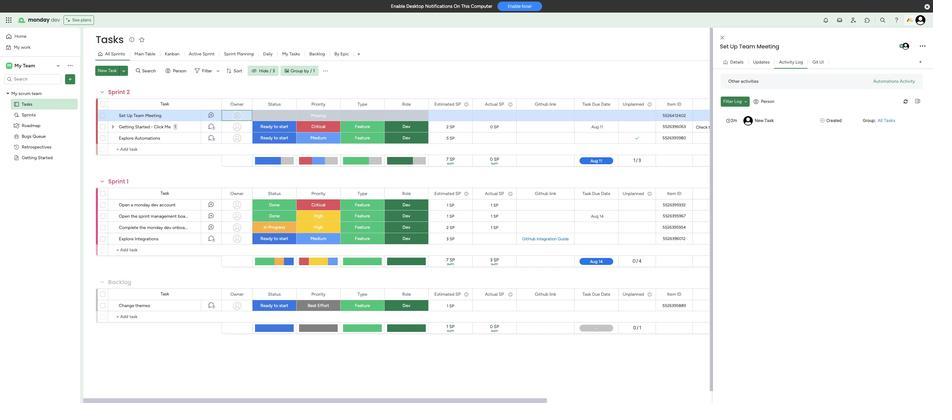 Task type: vqa. For each thing, say whether or not it's contained in the screenshot.
the right "Log"
yes



Task type: describe. For each thing, give the bounding box(es) containing it.
dapulse drag 2 image
[[714, 208, 716, 216]]

dev for open
[[151, 202, 158, 208]]

owner field for sprint 1
[[229, 190, 245, 197]]

tasks up all sprints button
[[96, 32, 124, 47]]

3 inside 3 sp sum
[[490, 257, 493, 263]]

1 2 sp from the top
[[447, 124, 455, 129]]

+ Add task text field
[[111, 313, 219, 321]]

explore for explore integrations
[[119, 236, 134, 242]]

queue
[[33, 134, 46, 139]]

1 inside "1 sp sum"
[[447, 324, 448, 329]]

1 actual from the top
[[485, 101, 498, 107]]

2m
[[731, 118, 738, 123]]

select product image
[[6, 17, 12, 23]]

5526395889
[[663, 303, 686, 308]]

7 feature from the top
[[355, 303, 370, 308]]

estimated sp for third the estimated sp field from the top of the page
[[435, 292, 461, 297]]

3 estimated sp field from the top
[[433, 291, 463, 298]]

by
[[304, 68, 309, 73]]

1 button for explore integrations
[[201, 233, 222, 244]]

1 to from the top
[[274, 124, 278, 129]]

1 feature from the top
[[355, 124, 370, 129]]

1 horizontal spatial all
[[878, 118, 883, 123]]

1 item id field from the top
[[666, 101, 683, 108]]

board
[[178, 214, 189, 219]]

group by / 1
[[291, 68, 315, 73]]

tasks right group:
[[884, 118, 896, 123]]

my tasks
[[282, 51, 300, 57]]

3 ready from the top
[[261, 236, 273, 241]]

sp inside "1 sp sum"
[[450, 324, 455, 329]]

sprint 1
[[108, 177, 129, 185]]

desktop
[[407, 3, 424, 9]]

3 priority from the top
[[312, 292, 326, 297]]

0 sp
[[491, 124, 499, 129]]

column information image for estimated sp
[[464, 191, 469, 196]]

1 horizontal spatial person
[[761, 99, 775, 104]]

github for second github link field from the top of the page
[[535, 191, 549, 196]]

1 horizontal spatial new
[[755, 118, 764, 123]]

5 feature from the top
[[355, 225, 370, 230]]

estimated for second the estimated sp field from the top of the page
[[435, 191, 455, 196]]

sprint
[[139, 214, 150, 219]]

1 horizontal spatial new task
[[755, 118, 774, 123]]

1 actual sp field from the top
[[484, 101, 506, 108]]

status for 1st status field from the bottom
[[268, 292, 281, 297]]

0 vertical spatial monday
[[28, 16, 50, 24]]

open for open the sprint management board
[[119, 214, 130, 219]]

1 horizontal spatial team
[[134, 113, 144, 118]]

2 critical from the top
[[312, 202, 326, 208]]

1 button for change themes
[[201, 300, 222, 311]]

git ui
[[813, 59, 824, 65]]

1 button for explore automations
[[201, 132, 222, 144]]

onboarding
[[172, 225, 195, 230]]

my work button
[[4, 42, 68, 52]]

2 link from the top
[[550, 191, 556, 196]]

-
[[151, 124, 153, 130]]

role for second role field
[[402, 191, 411, 196]]

in
[[264, 225, 267, 230]]

inbox image
[[837, 17, 843, 23]]

getting started
[[22, 155, 53, 160]]

monday dev
[[28, 16, 60, 24]]

role for first role field from the bottom of the page
[[402, 292, 411, 297]]

0 horizontal spatial options image
[[67, 76, 73, 82]]

change
[[119, 303, 134, 308]]

integrations
[[135, 236, 159, 242]]

change themes
[[119, 303, 150, 308]]

github integration guide
[[523, 236, 569, 241]]

team
[[32, 91, 42, 96]]

m
[[7, 63, 11, 68]]

set up team meeting inside field
[[720, 42, 780, 50]]

set inside field
[[720, 42, 729, 50]]

1 7 sp sum from the top
[[446, 157, 455, 166]]

activity log
[[780, 59, 803, 65]]

github link for second github link field from the top of the page
[[535, 191, 556, 196]]

export to excel image
[[913, 99, 923, 104]]

sprint planning
[[224, 51, 254, 57]]

active sprint
[[189, 51, 215, 57]]

5
[[447, 136, 449, 140]]

public board image for getting started
[[14, 155, 20, 161]]

home button
[[4, 31, 68, 42]]

3 dev from the top
[[403, 202, 411, 208]]

enable now!
[[508, 4, 532, 9]]

2 type from the top
[[358, 191, 367, 196]]

3 status field from the top
[[267, 291, 283, 298]]

3 type from the top
[[358, 292, 367, 297]]

3 role field from the top
[[401, 291, 413, 298]]

6 feature from the top
[[355, 236, 370, 241]]

new task inside button
[[98, 68, 117, 73]]

daily button
[[259, 49, 278, 59]]

backlog button
[[305, 49, 330, 59]]

hide / 3
[[259, 68, 275, 73]]

2 github link field from the top
[[534, 190, 558, 197]]

my scrum team
[[11, 91, 42, 96]]

list box containing my scrum team
[[0, 87, 80, 248]]

4 feature from the top
[[355, 213, 370, 219]]

2 7 from the top
[[446, 257, 449, 263]]

1 dev from the top
[[403, 124, 411, 129]]

best
[[308, 303, 317, 308]]

2 high from the top
[[314, 225, 323, 230]]

enable for enable now!
[[508, 4, 521, 9]]

2 priority field from the top
[[310, 190, 327, 197]]

7 dev from the top
[[403, 303, 411, 308]]

ui
[[820, 59, 824, 65]]

the for open
[[131, 214, 137, 219]]

2 start from the top
[[279, 135, 288, 141]]

team inside set up team meeting field
[[740, 42, 756, 50]]

details
[[731, 59, 744, 65]]

roadmap
[[22, 123, 40, 128]]

0 / 1
[[633, 325, 642, 331]]

filter button
[[192, 66, 222, 76]]

role for third role field from the bottom
[[402, 101, 411, 107]]

1 vertical spatial activity
[[900, 79, 916, 84]]

my work
[[14, 45, 31, 50]]

/ for hide / 3
[[270, 68, 272, 73]]

1 done from the top
[[269, 202, 280, 208]]

git
[[813, 59, 819, 65]]

2 type field from the top
[[356, 190, 369, 197]]

computer
[[471, 3, 493, 9]]

2 date from the top
[[601, 191, 611, 196]]

angle down image inside filter log button
[[745, 99, 748, 104]]

github integration guide link
[[521, 236, 570, 241]]

complete
[[119, 225, 138, 230]]

Sprint 2 field
[[107, 88, 132, 96]]

group:
[[863, 118, 876, 123]]

1 owner field from the top
[[229, 101, 245, 108]]

this
[[461, 3, 470, 9]]

Search in workspace field
[[13, 76, 53, 83]]

2 actual sp from the top
[[485, 191, 504, 196]]

me
[[165, 124, 171, 130]]

1 vertical spatial sprints
[[22, 112, 36, 118]]

open the sprint management board
[[119, 214, 189, 219]]

0 horizontal spatial meeting
[[145, 113, 162, 118]]

work
[[21, 45, 31, 50]]

2 feature from the top
[[355, 135, 370, 141]]

4 to from the top
[[274, 303, 278, 308]]

table
[[145, 51, 155, 57]]

3 to from the top
[[274, 236, 278, 241]]

1 task due date field from the top
[[581, 101, 612, 108]]

sum inside "1 sp sum"
[[447, 328, 454, 333]]

0 vertical spatial add view image
[[358, 52, 360, 56]]

2 ready to start from the top
[[261, 135, 288, 141]]

1 sp sum
[[447, 324, 455, 333]]

1 github link field from the top
[[534, 101, 558, 108]]

activities
[[741, 79, 759, 84]]

enable now! button
[[498, 2, 542, 11]]

estimated for first the estimated sp field from the top
[[435, 101, 455, 107]]

enable for enable desktop notifications on this computer
[[391, 3, 405, 9]]

0 horizontal spatial up
[[127, 113, 133, 118]]

5526396012
[[663, 236, 686, 241]]

1 vertical spatial add view image
[[920, 60, 922, 65]]

2 inside field
[[127, 88, 130, 96]]

backlog for the backlog field
[[108, 278, 131, 286]]

2 unplanned field from the top
[[622, 190, 646, 197]]

monday for complete
[[147, 225, 163, 230]]

updates
[[753, 59, 770, 65]]

1 + add task text field from the top
[[111, 146, 219, 153]]

estimated sp for second the estimated sp field from the top of the page
[[435, 191, 461, 196]]

1 date from the top
[[601, 101, 611, 107]]

best effort
[[308, 303, 329, 308]]

active
[[189, 51, 202, 57]]

2 item id field from the top
[[666, 190, 683, 197]]

1 vertical spatial set
[[119, 113, 126, 118]]

3 start from the top
[[279, 236, 288, 241]]

daily
[[263, 51, 273, 57]]

1 vertical spatial 2
[[447, 124, 449, 129]]

notifications
[[425, 3, 453, 9]]

1 actual sp from the top
[[485, 101, 504, 107]]

monday for open
[[134, 202, 150, 208]]

log for filter log
[[735, 99, 742, 104]]

automations activity button
[[871, 76, 918, 86]]

main
[[135, 51, 144, 57]]

my for my work
[[14, 45, 20, 50]]

1 0 sp sum from the top
[[490, 157, 499, 166]]

3 priority field from the top
[[310, 291, 327, 298]]

by epic
[[335, 51, 349, 57]]

1 task due date from the top
[[583, 101, 611, 107]]

status for 3rd status field from the bottom
[[268, 101, 281, 107]]

activity log button
[[775, 57, 808, 67]]

id for 2nd item id field from the bottom of the page
[[678, 191, 682, 196]]

0 vertical spatial options image
[[920, 42, 926, 51]]

explore for explore automations
[[119, 136, 134, 141]]

0 / 4
[[633, 258, 642, 264]]

up inside field
[[730, 42, 738, 50]]

created
[[827, 118, 842, 123]]

/ for 0 / 4
[[637, 258, 638, 264]]

complete the monday dev onboarding flow
[[119, 225, 205, 230]]

hide
[[259, 68, 269, 73]]

filter log
[[724, 99, 742, 104]]

item id for 3rd item id field
[[667, 292, 682, 297]]

other activities
[[729, 79, 759, 84]]

integration
[[537, 236, 557, 241]]

team inside workspace selection element
[[23, 62, 35, 68]]

item
[[745, 125, 753, 130]]

github
[[523, 236, 536, 241]]

id for first item id field
[[678, 101, 682, 107]]

caret down image
[[7, 91, 9, 96]]

3 link from the top
[[550, 292, 556, 297]]

management
[[151, 214, 177, 219]]

2 to from the top
[[274, 135, 278, 141]]

retrospectives
[[22, 144, 51, 150]]

1 type field from the top
[[356, 101, 369, 108]]

1 owner from the top
[[230, 101, 244, 107]]

2 medium from the top
[[311, 236, 327, 241]]

/ for 0 / 1
[[637, 325, 639, 331]]

Sprint 1 field
[[107, 177, 130, 186]]

guide
[[558, 236, 569, 241]]

filter log button
[[721, 96, 750, 107]]

check the updates of this item
[[696, 125, 753, 130]]

sprints inside button
[[111, 51, 125, 57]]

1 ready from the top
[[261, 124, 273, 129]]

see plans button
[[64, 15, 94, 25]]

v2 search image
[[136, 67, 141, 74]]

3 item id field from the top
[[666, 291, 683, 298]]

all sprints
[[105, 51, 125, 57]]

4 dev from the top
[[403, 213, 411, 219]]

filter for filter log
[[724, 99, 734, 104]]

home
[[14, 34, 26, 39]]

1 high from the top
[[314, 213, 323, 219]]

explore integrations
[[119, 236, 159, 242]]

3 date from the top
[[601, 292, 611, 297]]

3 type field from the top
[[356, 291, 369, 298]]

4
[[639, 258, 642, 264]]

0 horizontal spatial automations
[[135, 136, 160, 141]]

github for 1st github link field from the bottom
[[535, 292, 549, 297]]

sprint for sprint planning
[[224, 51, 236, 57]]

dev for complete
[[164, 225, 171, 230]]

backlog for "backlog" 'button'
[[310, 51, 325, 57]]

2 + add task text field from the top
[[111, 246, 219, 254]]

getting started - click me
[[119, 124, 171, 130]]

all inside all sprints button
[[105, 51, 110, 57]]

add to favorites image
[[139, 36, 145, 43]]



Task type: locate. For each thing, give the bounding box(es) containing it.
5526412402
[[663, 113, 686, 118]]

sum inside 3 sp sum
[[491, 262, 498, 266]]

Search field
[[141, 66, 159, 75]]

medium
[[311, 135, 327, 141], [311, 236, 327, 241]]

1 vertical spatial item
[[667, 191, 676, 196]]

backlog up change
[[108, 278, 131, 286]]

due for second task due date field
[[592, 191, 600, 196]]

automations inside button
[[874, 79, 899, 84]]

Github link field
[[534, 101, 558, 108], [534, 190, 558, 197], [534, 291, 558, 298]]

item id up 5526395889
[[667, 292, 682, 297]]

1 medium from the top
[[311, 135, 327, 141]]

getting down retrospectives
[[22, 155, 37, 160]]

on
[[454, 3, 460, 9]]

refresh image
[[901, 99, 911, 104]]

0 vertical spatial person button
[[163, 66, 190, 76]]

1 priority field from the top
[[310, 101, 327, 108]]

task inside button
[[108, 68, 117, 73]]

1 vertical spatial public board image
[[14, 155, 20, 161]]

1 vertical spatial options image
[[67, 76, 73, 82]]

open a monday dev account
[[119, 202, 176, 208]]

1 estimated sp field from the top
[[433, 101, 463, 108]]

2 vertical spatial 2
[[447, 225, 449, 230]]

0 horizontal spatial enable
[[391, 3, 405, 9]]

2 vertical spatial estimated
[[435, 292, 455, 297]]

all down tasks field
[[105, 51, 110, 57]]

Unplanned field
[[622, 101, 646, 108], [622, 190, 646, 197], [622, 291, 646, 298]]

invite members image
[[851, 17, 857, 23]]

public board image left getting started
[[14, 155, 20, 161]]

scrum
[[18, 91, 31, 96]]

2 role field from the top
[[401, 190, 413, 197]]

sort button
[[224, 66, 246, 76]]

0 vertical spatial status
[[268, 101, 281, 107]]

started for getting started
[[38, 155, 53, 160]]

3 task due date from the top
[[583, 292, 611, 297]]

started left -
[[135, 124, 150, 130]]

option
[[0, 88, 80, 89]]

explore
[[119, 136, 134, 141], [119, 236, 134, 242]]

column information image
[[464, 191, 469, 196], [648, 191, 653, 196]]

0 vertical spatial person
[[173, 68, 186, 73]]

monday
[[28, 16, 50, 24], [134, 202, 150, 208], [147, 225, 163, 230]]

other
[[729, 79, 740, 84]]

3 feature from the top
[[355, 202, 370, 208]]

3 owner field from the top
[[229, 291, 245, 298]]

set
[[720, 42, 729, 50], [119, 113, 126, 118]]

public board image for tasks
[[14, 101, 20, 107]]

options image
[[920, 42, 926, 51], [67, 76, 73, 82]]

1 sp
[[447, 203, 455, 208], [491, 203, 499, 208], [447, 214, 455, 219], [491, 214, 499, 219], [491, 225, 499, 230], [447, 303, 455, 308]]

1 type from the top
[[358, 101, 367, 107]]

the
[[709, 125, 715, 130], [131, 214, 137, 219], [140, 225, 146, 230]]

2 github from the top
[[535, 191, 549, 196]]

1 vertical spatial date
[[601, 191, 611, 196]]

2 github link from the top
[[535, 191, 556, 196]]

7 sp sum down 5 sp
[[446, 157, 455, 166]]

group
[[291, 68, 303, 73]]

1 / 3
[[634, 158, 641, 163]]

0 vertical spatial sprints
[[111, 51, 125, 57]]

new right 2m
[[755, 118, 764, 123]]

notifications image
[[823, 17, 829, 23]]

3 task due date field from the top
[[581, 291, 612, 298]]

3 unplanned field from the top
[[622, 291, 646, 298]]

1 vertical spatial new task
[[755, 118, 774, 123]]

3 sp sum
[[490, 257, 499, 266]]

0 vertical spatial team
[[740, 42, 756, 50]]

2 estimated sp from the top
[[435, 191, 461, 196]]

due for first task due date field from the bottom of the page
[[592, 292, 600, 297]]

github for 1st github link field from the top
[[535, 101, 549, 107]]

github link for 1st github link field from the top
[[535, 101, 556, 107]]

0 vertical spatial status field
[[267, 101, 283, 108]]

Set Up Team Meeting field
[[719, 42, 899, 51]]

1 vertical spatial owner field
[[229, 190, 245, 197]]

account
[[160, 202, 176, 208]]

sprints up the roadmap
[[22, 112, 36, 118]]

my
[[14, 45, 20, 50], [282, 51, 288, 57], [14, 62, 22, 68], [11, 91, 17, 96]]

item up 5526395932
[[667, 191, 676, 196]]

4 ready from the top
[[261, 303, 273, 308]]

a
[[131, 202, 133, 208]]

monday up home button
[[28, 16, 50, 24]]

column information image for unplanned
[[648, 191, 653, 196]]

started
[[135, 124, 150, 130], [38, 155, 53, 160]]

missing
[[311, 113, 326, 118]]

/
[[270, 68, 272, 73], [310, 68, 312, 73], [636, 158, 638, 163], [637, 258, 638, 264], [637, 325, 639, 331]]

1 vertical spatial person
[[761, 99, 775, 104]]

dapulse close image
[[925, 4, 930, 10]]

1 unplanned field from the top
[[622, 101, 646, 108]]

flow
[[196, 225, 205, 230]]

1 inside field
[[127, 177, 129, 185]]

1 vertical spatial high
[[314, 225, 323, 230]]

status
[[268, 101, 281, 107], [268, 191, 281, 196], [268, 292, 281, 297]]

2 ready from the top
[[261, 135, 273, 141]]

2 public board image from the top
[[14, 155, 20, 161]]

log left git on the right of page
[[796, 59, 803, 65]]

workspace image
[[6, 62, 12, 69]]

main table
[[135, 51, 155, 57]]

group: all tasks
[[863, 118, 896, 123]]

7 down 3 sp
[[446, 257, 449, 263]]

due for 1st task due date field from the top
[[592, 101, 600, 107]]

2 vertical spatial dev
[[164, 225, 171, 230]]

team up search in workspace field
[[23, 62, 35, 68]]

2 vertical spatial estimated sp field
[[433, 291, 463, 298]]

1 vertical spatial team
[[23, 62, 35, 68]]

the right 'check' at top
[[709, 125, 715, 130]]

+ add task text field down me
[[111, 146, 219, 153]]

0 vertical spatial the
[[709, 125, 715, 130]]

show board description image
[[128, 36, 136, 43]]

2 id from the top
[[678, 191, 682, 196]]

1 vertical spatial open
[[119, 214, 130, 219]]

angle down image
[[122, 68, 125, 73], [745, 99, 748, 104]]

+ Add task text field
[[111, 146, 219, 153], [111, 246, 219, 254]]

2 horizontal spatial the
[[709, 125, 715, 130]]

plans
[[81, 17, 91, 23]]

1 horizontal spatial activity
[[900, 79, 916, 84]]

2 vertical spatial date
[[601, 292, 611, 297]]

sprint planning button
[[219, 49, 259, 59]]

dapulse plus image
[[821, 117, 825, 124]]

maria williams image
[[916, 15, 926, 25]]

getting for getting started - click me
[[119, 124, 134, 130]]

ready to start
[[261, 124, 288, 129], [261, 135, 288, 141], [261, 236, 288, 241], [261, 303, 288, 308]]

1 vertical spatial status field
[[267, 190, 283, 197]]

1 vertical spatial id
[[678, 191, 682, 196]]

log inside button
[[796, 59, 803, 65]]

item up 5526412402
[[667, 101, 676, 107]]

aug left 14
[[591, 214, 599, 219]]

set down close icon
[[720, 42, 729, 50]]

backlog inside 'button'
[[310, 51, 325, 57]]

1 vertical spatial all
[[878, 118, 883, 123]]

getting inside 'list box'
[[22, 155, 37, 160]]

monday down open the sprint management board
[[147, 225, 163, 230]]

2 estimated from the top
[[435, 191, 455, 196]]

0 horizontal spatial started
[[38, 155, 53, 160]]

3 estimated from the top
[[435, 292, 455, 297]]

angle down image right filter log
[[745, 99, 748, 104]]

started for getting started - click me
[[135, 124, 150, 130]]

+ add task text field down integrations
[[111, 246, 219, 254]]

5526395980
[[663, 136, 686, 140]]

item up 5526395889
[[667, 292, 676, 297]]

public board image down the scrum
[[14, 101, 20, 107]]

2 vertical spatial monday
[[147, 225, 163, 230]]

1 vertical spatial github link
[[535, 191, 556, 196]]

sprint inside field
[[108, 177, 125, 185]]

1 button
[[173, 121, 177, 132], [201, 121, 222, 132], [201, 132, 222, 144], [201, 233, 222, 244], [201, 300, 222, 311]]

this
[[737, 125, 744, 130]]

unplanned
[[623, 101, 644, 107], [623, 191, 644, 196], [623, 292, 644, 297]]

meeting
[[757, 42, 780, 50], [145, 113, 162, 118]]

menu image
[[323, 68, 329, 74]]

1 github link from the top
[[535, 101, 556, 107]]

up up getting started - click me
[[127, 113, 133, 118]]

2 due from the top
[[592, 191, 600, 196]]

2 vertical spatial item id
[[667, 292, 682, 297]]

filter for filter
[[202, 68, 212, 73]]

1 open from the top
[[119, 202, 130, 208]]

2 sp up 3 sp
[[447, 225, 455, 230]]

item id up 5526395932
[[667, 191, 682, 196]]

enable left desktop
[[391, 3, 405, 9]]

explore down getting started - click me
[[119, 136, 134, 141]]

0 horizontal spatial set
[[119, 113, 126, 118]]

5 dev from the top
[[403, 225, 411, 230]]

public board image
[[14, 101, 20, 107], [14, 155, 20, 161]]

14
[[600, 214, 604, 219]]

3 unplanned from the top
[[623, 292, 644, 297]]

apps image
[[865, 17, 871, 23]]

1 vertical spatial task due date
[[583, 191, 611, 196]]

2 vertical spatial team
[[134, 113, 144, 118]]

3 actual sp field from the top
[[484, 291, 506, 298]]

estimated for third the estimated sp field from the top of the page
[[435, 292, 455, 297]]

1 vertical spatial the
[[131, 214, 137, 219]]

Owner field
[[229, 101, 245, 108], [229, 190, 245, 197], [229, 291, 245, 298]]

5526396063
[[663, 124, 686, 129]]

aug
[[592, 124, 599, 129], [591, 214, 599, 219]]

my inside workspace selection element
[[14, 62, 22, 68]]

2 7 sp sum from the top
[[446, 257, 455, 266]]

item id field up 5526412402
[[666, 101, 683, 108]]

1 column information image from the left
[[464, 191, 469, 196]]

id for 3rd item id field
[[678, 292, 682, 297]]

enable inside button
[[508, 4, 521, 9]]

updates button
[[749, 57, 775, 67]]

2 vertical spatial actual
[[485, 292, 498, 297]]

filter left arrow down image
[[202, 68, 212, 73]]

status for 2nd status field from the top of the page
[[268, 191, 281, 196]]

the left the sprint
[[131, 214, 137, 219]]

0 horizontal spatial new task
[[98, 68, 117, 73]]

1 vertical spatial owner
[[230, 191, 244, 196]]

0 vertical spatial + add task text field
[[111, 146, 219, 153]]

0 vertical spatial set up team meeting
[[720, 42, 780, 50]]

owner for backlog
[[230, 292, 244, 297]]

kanban button
[[160, 49, 184, 59]]

0 vertical spatial 7 sp sum
[[446, 157, 455, 166]]

enable left now! at top right
[[508, 4, 521, 9]]

close image
[[721, 35, 725, 40]]

0 vertical spatial priority field
[[310, 101, 327, 108]]

estimated sp for first the estimated sp field from the top
[[435, 101, 461, 107]]

done
[[269, 202, 280, 208], [269, 213, 280, 219]]

0 horizontal spatial activity
[[780, 59, 795, 65]]

active sprint button
[[184, 49, 219, 59]]

0 vertical spatial item id
[[667, 101, 682, 107]]

options image down workspace options image
[[67, 76, 73, 82]]

open for open a monday dev account
[[119, 202, 130, 208]]

filter inside popup button
[[202, 68, 212, 73]]

owner for sprint 1
[[230, 191, 244, 196]]

3 ready to start from the top
[[261, 236, 288, 241]]

team up getting started - click me
[[134, 113, 144, 118]]

set up team meeting up getting started - click me
[[119, 113, 162, 118]]

id up 5526395889
[[678, 292, 682, 297]]

0 horizontal spatial sprints
[[22, 112, 36, 118]]

2 estimated sp field from the top
[[433, 190, 463, 197]]

0 vertical spatial item
[[667, 101, 676, 107]]

owner field for backlog
[[229, 291, 245, 298]]

2 priority from the top
[[312, 191, 326, 196]]

explore down complete at the left
[[119, 236, 134, 242]]

team up details
[[740, 42, 756, 50]]

0 vertical spatial all
[[105, 51, 110, 57]]

/ for 1 / 3
[[636, 158, 638, 163]]

2 vertical spatial role field
[[401, 291, 413, 298]]

filter up 2m
[[724, 99, 734, 104]]

tasks
[[96, 32, 124, 47], [289, 51, 300, 57], [22, 101, 32, 107], [884, 118, 896, 123]]

person button down the kanban button
[[163, 66, 190, 76]]

2 dev from the top
[[403, 135, 411, 141]]

0 vertical spatial angle down image
[[122, 68, 125, 73]]

1 vertical spatial 7
[[446, 257, 449, 263]]

the for complete
[[140, 225, 146, 230]]

my inside my work button
[[14, 45, 20, 50]]

id up 5526395932
[[678, 191, 682, 196]]

dapulse addbtn image
[[900, 44, 904, 48]]

dev left see
[[51, 16, 60, 24]]

priority
[[312, 101, 326, 107], [312, 191, 326, 196], [312, 292, 326, 297]]

monday right a
[[134, 202, 150, 208]]

actual sp
[[485, 101, 504, 107], [485, 191, 504, 196], [485, 292, 504, 297]]

sp inside 3 sp sum
[[494, 257, 499, 263]]

see plans
[[72, 17, 91, 23]]

1 horizontal spatial angle down image
[[745, 99, 748, 104]]

1 estimated sp from the top
[[435, 101, 461, 107]]

aug for aug 14
[[591, 214, 599, 219]]

1 vertical spatial log
[[735, 99, 742, 104]]

person
[[173, 68, 186, 73], [761, 99, 775, 104]]

item id for 2nd item id field from the bottom of the page
[[667, 191, 682, 196]]

0 vertical spatial high
[[314, 213, 323, 219]]

getting for getting started
[[22, 155, 37, 160]]

0 vertical spatial actual
[[485, 101, 498, 107]]

1 link from the top
[[550, 101, 556, 107]]

3 item from the top
[[667, 292, 676, 297]]

backlog up menu "icon"
[[310, 51, 325, 57]]

tasks up group
[[289, 51, 300, 57]]

started inside 'list box'
[[38, 155, 53, 160]]

bugs queue
[[22, 134, 46, 139]]

1 vertical spatial 0 sp sum
[[490, 324, 499, 333]]

meeting inside field
[[757, 42, 780, 50]]

angle down image left 'v2 search' icon
[[122, 68, 125, 73]]

0 horizontal spatial set up team meeting
[[119, 113, 162, 118]]

sprints down tasks field
[[111, 51, 125, 57]]

github link for 1st github link field from the bottom
[[535, 292, 556, 297]]

meeting up updates on the top of the page
[[757, 42, 780, 50]]

0 vertical spatial new task
[[98, 68, 117, 73]]

feature
[[355, 124, 370, 129], [355, 135, 370, 141], [355, 202, 370, 208], [355, 213, 370, 219], [355, 225, 370, 230], [355, 236, 370, 241], [355, 303, 370, 308]]

Item ID field
[[666, 101, 683, 108], [666, 190, 683, 197], [666, 291, 683, 298]]

3 github link field from the top
[[534, 291, 558, 298]]

2 task due date from the top
[[583, 191, 611, 196]]

sprint for sprint 2
[[108, 88, 125, 96]]

3 sp
[[447, 236, 455, 241]]

1 unplanned from the top
[[623, 101, 644, 107]]

log up 2m
[[735, 99, 742, 104]]

2 vertical spatial actual sp field
[[484, 291, 506, 298]]

2 item id from the top
[[667, 191, 682, 196]]

1 vertical spatial set up team meeting
[[119, 113, 162, 118]]

1 vertical spatial medium
[[311, 236, 327, 241]]

item id for first item id field
[[667, 101, 682, 107]]

my for my tasks
[[282, 51, 288, 57]]

2 status from the top
[[268, 191, 281, 196]]

2 vertical spatial unplanned field
[[622, 291, 646, 298]]

2 done from the top
[[269, 213, 280, 219]]

1 explore from the top
[[119, 136, 134, 141]]

0 vertical spatial unplanned
[[623, 101, 644, 107]]

log for activity log
[[796, 59, 803, 65]]

maria williams image
[[902, 42, 910, 50]]

2 0 sp sum from the top
[[490, 324, 499, 333]]

2 vertical spatial type field
[[356, 291, 369, 298]]

2 vertical spatial owner field
[[229, 291, 245, 298]]

5526395932
[[663, 203, 686, 207]]

aug 11
[[592, 124, 604, 129]]

options image right maria williams image
[[920, 42, 926, 51]]

4 start from the top
[[279, 303, 288, 308]]

Backlog field
[[107, 278, 133, 286]]

my for my team
[[14, 62, 22, 68]]

arrow down image
[[214, 67, 222, 75]]

5 sp
[[447, 136, 455, 140]]

started down retrospectives
[[38, 155, 53, 160]]

themes
[[135, 303, 150, 308]]

1 horizontal spatial add view image
[[920, 60, 922, 65]]

Type field
[[356, 101, 369, 108], [356, 190, 369, 197], [356, 291, 369, 298]]

my team
[[14, 62, 35, 68]]

dev up open the sprint management board
[[151, 202, 158, 208]]

6 dev from the top
[[403, 236, 411, 241]]

enable desktop notifications on this computer
[[391, 3, 493, 9]]

0 horizontal spatial log
[[735, 99, 742, 104]]

1 7 from the top
[[446, 157, 449, 162]]

workspace options image
[[67, 62, 73, 69]]

my right workspace icon
[[14, 62, 22, 68]]

2 actual from the top
[[485, 191, 498, 196]]

1 vertical spatial person button
[[751, 96, 779, 107]]

Tasks field
[[94, 32, 125, 47]]

workspace selection element
[[6, 62, 36, 69]]

item for first item id field
[[667, 101, 676, 107]]

meeting up -
[[145, 113, 162, 118]]

3 github from the top
[[535, 292, 549, 297]]

1 vertical spatial link
[[550, 191, 556, 196]]

sprint for sprint 1
[[108, 177, 125, 185]]

filter inside button
[[724, 99, 734, 104]]

3 actual sp from the top
[[485, 292, 504, 297]]

item for 3rd item id field
[[667, 292, 676, 297]]

7 sp sum down 3 sp
[[446, 257, 455, 266]]

dev down the management
[[164, 225, 171, 230]]

open left a
[[119, 202, 130, 208]]

backlog inside field
[[108, 278, 131, 286]]

activity right updates on the top of the page
[[780, 59, 795, 65]]

the for check
[[709, 125, 715, 130]]

0 sp sum
[[490, 157, 499, 166], [490, 324, 499, 333]]

1 vertical spatial 2 sp
[[447, 225, 455, 230]]

0 horizontal spatial dev
[[51, 16, 60, 24]]

my right daily
[[282, 51, 288, 57]]

1 vertical spatial priority field
[[310, 190, 327, 197]]

effort
[[318, 303, 329, 308]]

1 horizontal spatial column information image
[[648, 191, 653, 196]]

getting up explore automations on the left of the page
[[119, 124, 134, 130]]

person button down activities
[[751, 96, 779, 107]]

2 vertical spatial item id field
[[666, 291, 683, 298]]

item id field up 5526395889
[[666, 291, 683, 298]]

item id up 5526412402
[[667, 101, 682, 107]]

id
[[678, 101, 682, 107], [678, 191, 682, 196], [678, 292, 682, 297]]

2 role from the top
[[402, 191, 411, 196]]

set up team meeting up updates on the top of the page
[[720, 42, 780, 50]]

see
[[72, 17, 80, 23]]

Task Due Date field
[[581, 101, 612, 108], [581, 190, 612, 197], [581, 291, 612, 298]]

1 vertical spatial up
[[127, 113, 133, 118]]

2 status field from the top
[[267, 190, 283, 197]]

1 status from the top
[[268, 101, 281, 107]]

tasks down my scrum team
[[22, 101, 32, 107]]

log
[[796, 59, 803, 65], [735, 99, 742, 104]]

the down the sprint
[[140, 225, 146, 230]]

item for 2nd item id field from the bottom of the page
[[667, 191, 676, 196]]

1 button for getting started - click me
[[201, 121, 222, 132]]

2 vertical spatial github link field
[[534, 291, 558, 298]]

1 vertical spatial type field
[[356, 190, 369, 197]]

set down sprint 2 field
[[119, 113, 126, 118]]

my right caret down image
[[11, 91, 17, 96]]

1 start from the top
[[279, 124, 288, 129]]

open up complete at the left
[[119, 214, 130, 219]]

2 open from the top
[[119, 214, 130, 219]]

0 horizontal spatial add view image
[[358, 52, 360, 56]]

add view image
[[358, 52, 360, 56], [920, 60, 922, 65]]

0 vertical spatial 0 sp sum
[[490, 157, 499, 166]]

my left work
[[14, 45, 20, 50]]

new down all sprints button
[[98, 68, 107, 73]]

2 task due date field from the top
[[581, 190, 612, 197]]

tasks inside my tasks button
[[289, 51, 300, 57]]

1 priority from the top
[[312, 101, 326, 107]]

2 vertical spatial role
[[402, 292, 411, 297]]

aug left 11 at the right of page
[[592, 124, 599, 129]]

Priority field
[[310, 101, 327, 108], [310, 190, 327, 197], [310, 291, 327, 298]]

bugs
[[22, 134, 31, 139]]

search everything image
[[880, 17, 886, 23]]

Status field
[[267, 101, 283, 108], [267, 190, 283, 197], [267, 291, 283, 298]]

3 actual from the top
[[485, 292, 498, 297]]

1 critical from the top
[[312, 124, 326, 129]]

1 horizontal spatial automations
[[874, 79, 899, 84]]

id up 5526412402
[[678, 101, 682, 107]]

item id
[[667, 101, 682, 107], [667, 191, 682, 196], [667, 292, 682, 297]]

2 explore from the top
[[119, 236, 134, 242]]

Actual SP field
[[484, 101, 506, 108], [484, 190, 506, 197], [484, 291, 506, 298]]

2 owner field from the top
[[229, 190, 245, 197]]

1 ready to start from the top
[[261, 124, 288, 129]]

up up details button
[[730, 42, 738, 50]]

1 horizontal spatial meeting
[[757, 42, 780, 50]]

1 role from the top
[[402, 101, 411, 107]]

Estimated SP field
[[433, 101, 463, 108], [433, 190, 463, 197], [433, 291, 463, 298]]

1 role field from the top
[[401, 101, 413, 108]]

sort
[[234, 68, 242, 73]]

3 role from the top
[[402, 292, 411, 297]]

new task down all sprints button
[[98, 68, 117, 73]]

person button
[[163, 66, 190, 76], [751, 96, 779, 107]]

1 vertical spatial dev
[[151, 202, 158, 208]]

log inside button
[[735, 99, 742, 104]]

0 vertical spatial log
[[796, 59, 803, 65]]

updates
[[716, 125, 731, 130]]

list box
[[0, 87, 80, 248]]

1 vertical spatial estimated sp field
[[433, 190, 463, 197]]

column information image
[[464, 102, 469, 107], [508, 102, 513, 107], [648, 102, 653, 107], [508, 191, 513, 196], [464, 292, 469, 297], [508, 292, 513, 297], [648, 292, 653, 297]]

2 vertical spatial estimated sp
[[435, 292, 461, 297]]

my for my scrum team
[[11, 91, 17, 96]]

help image
[[894, 17, 900, 23]]

kanban
[[165, 51, 180, 57]]

1 github from the top
[[535, 101, 549, 107]]

1 vertical spatial 7 sp sum
[[446, 257, 455, 266]]

1 status field from the top
[[267, 101, 283, 108]]

4 ready to start from the top
[[261, 303, 288, 308]]

new inside button
[[98, 68, 107, 73]]

dev
[[51, 16, 60, 24], [151, 202, 158, 208], [164, 225, 171, 230]]

item id field up 5526395932
[[666, 190, 683, 197]]

activity
[[780, 59, 795, 65], [900, 79, 916, 84]]

sprint inside field
[[108, 88, 125, 96]]

automations activity
[[874, 79, 916, 84]]

2 unplanned from the top
[[623, 191, 644, 196]]

1 due from the top
[[592, 101, 600, 107]]

0 vertical spatial filter
[[202, 68, 212, 73]]

my inside my tasks button
[[282, 51, 288, 57]]

0 horizontal spatial column information image
[[464, 191, 469, 196]]

backlog
[[310, 51, 325, 57], [108, 278, 131, 286]]

0 horizontal spatial team
[[23, 62, 35, 68]]

all right group:
[[878, 118, 883, 123]]

ready
[[261, 124, 273, 129], [261, 135, 273, 141], [261, 236, 273, 241], [261, 303, 273, 308]]

aug for aug 11
[[592, 124, 599, 129]]

1 vertical spatial due
[[592, 191, 600, 196]]

7 down 5
[[446, 157, 449, 162]]

2 sp up 5 sp
[[447, 124, 455, 129]]

2 vertical spatial item
[[667, 292, 676, 297]]

1 vertical spatial actual sp field
[[484, 190, 506, 197]]

planning
[[237, 51, 254, 57]]

2 2 sp from the top
[[447, 225, 455, 230]]

new task right 2m
[[755, 118, 774, 123]]

activity up 'refresh' icon
[[900, 79, 916, 84]]

2 actual sp field from the top
[[484, 190, 506, 197]]

Role field
[[401, 101, 413, 108], [401, 190, 413, 197], [401, 291, 413, 298]]

0 horizontal spatial new
[[98, 68, 107, 73]]



